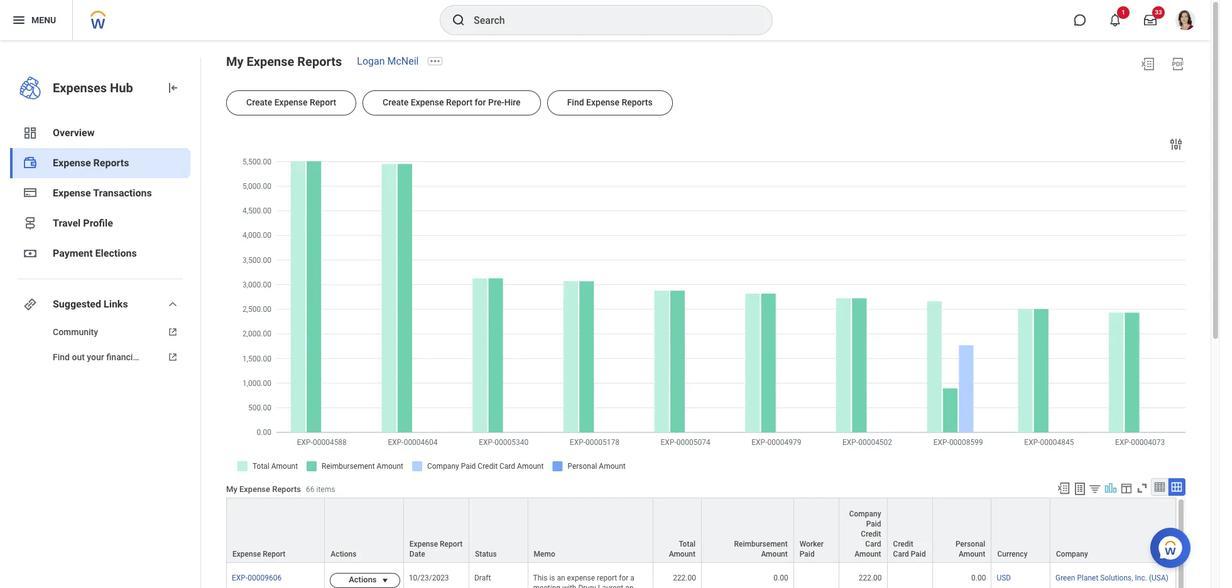 Task type: describe. For each thing, give the bounding box(es) containing it.
reimbursement amount
[[734, 540, 788, 559]]

personal amount button
[[933, 499, 991, 563]]

overview link
[[10, 118, 190, 148]]

reports inside navigation pane region
[[93, 157, 129, 169]]

total amount button
[[654, 499, 701, 563]]

inc.
[[1135, 574, 1147, 583]]

notifications large image
[[1109, 14, 1122, 26]]

1 cell from the left
[[794, 564, 840, 589]]

actions for actions popup button
[[331, 551, 357, 559]]

date
[[410, 551, 425, 559]]

laurent
[[598, 585, 623, 589]]

well-
[[142, 353, 161, 363]]

pre-
[[488, 97, 504, 107]]

33 button
[[1137, 6, 1165, 34]]

(usa)
[[1149, 574, 1169, 583]]

travel profile
[[53, 217, 113, 229]]

amount for reimbursement
[[761, 551, 788, 559]]

view printable version (pdf) image
[[1171, 57, 1186, 72]]

credit card paid
[[893, 540, 926, 559]]

actions for actions button
[[349, 576, 377, 585]]

reports for my expense reports 66 items
[[272, 485, 301, 495]]

menu button
[[0, 0, 72, 40]]

solutions,
[[1101, 574, 1133, 583]]

Search Workday  search field
[[474, 6, 747, 34]]

card inside company paid credit card amount
[[866, 540, 881, 549]]

links
[[104, 298, 128, 310]]

payment elections
[[53, 248, 137, 260]]

2 0.00 from the left
[[972, 574, 986, 583]]

exp-
[[232, 574, 248, 583]]

actions button
[[325, 499, 403, 563]]

00009606
[[248, 574, 282, 583]]

a
[[630, 574, 635, 583]]

expense reports
[[53, 157, 129, 169]]

expand/collapse chart image
[[1104, 482, 1118, 496]]

currency button
[[992, 499, 1050, 563]]

my expense reports 66 items
[[226, 485, 335, 495]]

this is an expense report for a meeting with drury laurent o
[[533, 574, 636, 589]]

profile
[[83, 217, 113, 229]]

report inside expense report date
[[440, 540, 463, 549]]

suggested links button
[[10, 290, 190, 320]]

drury
[[578, 585, 596, 589]]

expense transactions link
[[10, 178, 190, 209]]

logan mcneil
[[357, 55, 419, 67]]

paid for company
[[866, 520, 881, 529]]

create expense report for pre-hire button
[[363, 90, 541, 116]]

actions row
[[226, 564, 1176, 589]]

exp-00009606
[[232, 574, 282, 583]]

items
[[316, 486, 335, 495]]

my for my expense reports
[[226, 54, 244, 69]]

report
[[597, 574, 617, 583]]

expense report date button
[[404, 499, 469, 563]]

1 button
[[1102, 6, 1130, 34]]

community
[[53, 327, 98, 337]]

reimbursement amount button
[[702, 499, 793, 563]]

overview
[[53, 127, 95, 139]]

company for company paid credit card amount
[[849, 510, 881, 519]]

total amount column header
[[654, 498, 702, 564]]

your
[[87, 353, 104, 363]]

expense report
[[233, 551, 286, 559]]

company paid credit card amount
[[849, 510, 881, 559]]

worker paid button
[[794, 499, 839, 563]]

expense inside expense report date
[[410, 540, 438, 549]]

select to filter grid data image
[[1088, 483, 1102, 496]]

green
[[1056, 574, 1075, 583]]

logan
[[357, 55, 385, 67]]

card inside credit card paid
[[893, 551, 909, 559]]

status
[[475, 551, 497, 559]]

credit inside company paid credit card amount
[[861, 530, 881, 539]]

is
[[549, 574, 555, 583]]

actions button
[[330, 574, 380, 589]]

task pay image
[[23, 156, 38, 171]]

company paid credit card amount button
[[840, 499, 887, 563]]

logan mcneil link
[[357, 55, 419, 67]]

mcneil
[[387, 55, 419, 67]]

expense inside button
[[586, 97, 620, 107]]

inbox large image
[[1144, 14, 1157, 26]]

ext link image
[[165, 351, 180, 364]]

dashboard image
[[23, 126, 38, 141]]

suggested links element
[[10, 320, 190, 370]]

caret down image
[[378, 576, 393, 586]]

search image
[[451, 13, 466, 28]]

usd link
[[997, 572, 1011, 583]]

exp-00009606 link
[[232, 572, 282, 583]]

reimbursement
[[734, 540, 788, 549]]

with
[[562, 585, 577, 589]]

for inside button
[[475, 97, 486, 107]]

create for create expense report
[[246, 97, 272, 107]]

expense report button
[[227, 499, 324, 563]]

create expense report
[[246, 97, 336, 107]]

export to worksheets image
[[1073, 482, 1088, 497]]

personal
[[956, 540, 986, 549]]

planet
[[1077, 574, 1099, 583]]

expand table image
[[1171, 481, 1183, 494]]

reports for my expense reports
[[297, 54, 342, 69]]

expenses
[[53, 80, 107, 96]]

hub
[[110, 80, 133, 96]]

expenses hub
[[53, 80, 133, 96]]

credit card paid button
[[888, 499, 932, 563]]

amount for personal
[[959, 551, 986, 559]]

fullscreen image
[[1136, 482, 1149, 496]]

worker
[[800, 540, 824, 549]]



Task type: locate. For each thing, give the bounding box(es) containing it.
financial
[[106, 353, 140, 363]]

suggested links
[[53, 298, 128, 310]]

33
[[1155, 9, 1162, 16]]

1 vertical spatial actions
[[349, 576, 377, 585]]

find
[[567, 97, 584, 107], [53, 353, 70, 363]]

cell
[[794, 564, 840, 589], [888, 564, 933, 589]]

0 horizontal spatial for
[[475, 97, 486, 107]]

2 cell from the left
[[888, 564, 933, 589]]

justify image
[[11, 13, 26, 28]]

1 create from the left
[[246, 97, 272, 107]]

create
[[246, 97, 272, 107], [383, 97, 409, 107]]

community link
[[10, 320, 190, 345]]

0.00 down reimbursement amount
[[774, 574, 788, 583]]

actions inside popup button
[[331, 551, 357, 559]]

expense
[[247, 54, 294, 69], [274, 97, 308, 107], [411, 97, 444, 107], [586, 97, 620, 107], [53, 157, 91, 169], [53, 187, 91, 199], [239, 485, 270, 495], [410, 540, 438, 549], [233, 551, 261, 559]]

0 horizontal spatial 0.00
[[774, 574, 788, 583]]

timeline milestone image
[[23, 216, 38, 231]]

1 horizontal spatial for
[[619, 574, 629, 583]]

usd
[[997, 574, 1011, 583]]

travel
[[53, 217, 81, 229]]

company button
[[1051, 499, 1176, 563]]

export to excel image left export to worksheets icon
[[1057, 482, 1071, 496]]

paid inside credit card paid
[[911, 551, 926, 559]]

expense
[[567, 574, 595, 583]]

1 0.00 from the left
[[774, 574, 788, 583]]

0 vertical spatial for
[[475, 97, 486, 107]]

amount down personal
[[959, 551, 986, 559]]

click to view/edit grid preferences image
[[1120, 482, 1134, 496]]

1 horizontal spatial find
[[567, 97, 584, 107]]

find inside button
[[567, 97, 584, 107]]

actions left caret down 'icon'
[[349, 576, 377, 585]]

configure and view chart data image
[[1169, 137, 1184, 152]]

payment
[[53, 248, 93, 260]]

0 horizontal spatial card
[[866, 540, 881, 549]]

export to excel image left view printable version (pdf) icon
[[1141, 57, 1156, 72]]

paid down worker
[[800, 551, 815, 559]]

1 horizontal spatial create
[[383, 97, 409, 107]]

paid left credit card paid popup button
[[866, 520, 881, 529]]

company left credit card paid popup button
[[849, 510, 881, 519]]

my for my expense reports 66 items
[[226, 485, 237, 495]]

1
[[1122, 9, 1125, 16]]

find out your financial well-being link
[[10, 345, 190, 370]]

amount inside company paid credit card amount
[[855, 551, 881, 559]]

222.00
[[673, 574, 696, 583], [859, 574, 882, 583]]

credit right company paid credit card amount
[[893, 540, 914, 549]]

create down my expense reports
[[246, 97, 272, 107]]

0 horizontal spatial company
[[849, 510, 881, 519]]

0 horizontal spatial paid
[[800, 551, 815, 559]]

create down mcneil in the left top of the page
[[383, 97, 409, 107]]

hire
[[504, 97, 521, 107]]

ext link image
[[165, 326, 180, 339]]

link image
[[23, 297, 38, 312]]

2 my from the top
[[226, 485, 237, 495]]

expense report date
[[410, 540, 463, 559]]

for left pre- at the top left
[[475, 97, 486, 107]]

memo
[[534, 551, 555, 559]]

find for find expense reports
[[567, 97, 584, 107]]

credit left credit card paid popup button
[[861, 530, 881, 539]]

personal amount
[[956, 540, 986, 559]]

1 vertical spatial for
[[619, 574, 629, 583]]

my expense reports
[[226, 54, 342, 69]]

reports for find expense reports
[[622, 97, 653, 107]]

actions
[[331, 551, 357, 559], [349, 576, 377, 585]]

paid inside company paid credit card amount
[[866, 520, 881, 529]]

expenses hub element
[[53, 79, 155, 97]]

draft
[[474, 574, 491, 583]]

create inside create expense report button
[[246, 97, 272, 107]]

find out your financial well-being
[[53, 353, 182, 363]]

card right company paid credit card amount
[[893, 551, 909, 559]]

credit
[[861, 530, 881, 539], [893, 540, 914, 549]]

amount for total
[[669, 551, 696, 559]]

export to excel image for view printable version (pdf) icon
[[1141, 57, 1156, 72]]

currency
[[998, 551, 1028, 559]]

4 amount from the left
[[959, 551, 986, 559]]

expense reports link
[[10, 148, 190, 178]]

1 horizontal spatial card
[[893, 551, 909, 559]]

1 vertical spatial card
[[893, 551, 909, 559]]

worker paid
[[800, 540, 824, 559]]

expense report date column header
[[404, 498, 469, 564]]

expense transactions
[[53, 187, 152, 199]]

amount inside reimbursement amount
[[761, 551, 788, 559]]

0 horizontal spatial find
[[53, 353, 70, 363]]

report
[[310, 97, 336, 107], [446, 97, 473, 107], [440, 540, 463, 549], [263, 551, 286, 559]]

find inside suggested links element
[[53, 353, 70, 363]]

1 vertical spatial export to excel image
[[1057, 482, 1071, 496]]

for
[[475, 97, 486, 107], [619, 574, 629, 583]]

an
[[557, 574, 565, 583]]

chevron down small image
[[165, 297, 180, 312]]

2 horizontal spatial paid
[[911, 551, 926, 559]]

amount left credit card paid
[[855, 551, 881, 559]]

create for create expense report for pre-hire
[[383, 97, 409, 107]]

1 horizontal spatial credit
[[893, 540, 914, 549]]

2 amount from the left
[[761, 551, 788, 559]]

suggested
[[53, 298, 101, 310]]

amount inside column header
[[669, 551, 696, 559]]

travel profile link
[[10, 209, 190, 239]]

1 vertical spatial company
[[1056, 551, 1088, 559]]

1 vertical spatial find
[[53, 353, 70, 363]]

find expense reports button
[[547, 90, 673, 116]]

company up the green
[[1056, 551, 1088, 559]]

export to excel image
[[1141, 57, 1156, 72], [1057, 482, 1071, 496]]

1 222.00 from the left
[[673, 574, 696, 583]]

transactions
[[93, 187, 152, 199]]

paid left personal amount popup button
[[911, 551, 926, 559]]

total
[[679, 540, 696, 549]]

1 horizontal spatial paid
[[866, 520, 881, 529]]

create expense report button
[[226, 90, 356, 116]]

0 vertical spatial find
[[567, 97, 584, 107]]

toolbar
[[1051, 479, 1186, 498]]

10/23/2023
[[409, 574, 449, 583]]

my
[[226, 54, 244, 69], [226, 485, 237, 495]]

1 vertical spatial credit
[[893, 540, 914, 549]]

card left credit card paid
[[866, 540, 881, 549]]

out
[[72, 353, 85, 363]]

menu
[[31, 15, 56, 25]]

status button
[[469, 499, 528, 563]]

elections
[[95, 248, 137, 260]]

1 horizontal spatial cell
[[888, 564, 933, 589]]

for inside this is an expense report for a meeting with drury laurent o
[[619, 574, 629, 583]]

table image
[[1154, 481, 1166, 494]]

row containing company paid credit card amount
[[226, 498, 1176, 564]]

0 horizontal spatial export to excel image
[[1057, 482, 1071, 496]]

find for find out your financial well-being
[[53, 353, 70, 363]]

amount down 'reimbursement'
[[761, 551, 788, 559]]

222.00 down total amount
[[673, 574, 696, 583]]

0 vertical spatial export to excel image
[[1141, 57, 1156, 72]]

company
[[849, 510, 881, 519], [1056, 551, 1088, 559]]

0 vertical spatial card
[[866, 540, 881, 549]]

0 horizontal spatial 222.00
[[673, 574, 696, 583]]

payment elections link
[[10, 239, 190, 269]]

0.00
[[774, 574, 788, 583], [972, 574, 986, 583]]

for left a
[[619, 574, 629, 583]]

222.00 down company paid credit card amount
[[859, 574, 882, 583]]

actions up actions button
[[331, 551, 357, 559]]

0 vertical spatial credit
[[861, 530, 881, 539]]

amount
[[669, 551, 696, 559], [761, 551, 788, 559], [855, 551, 881, 559], [959, 551, 986, 559]]

1 horizontal spatial 0.00
[[972, 574, 986, 583]]

paid inside the worker paid
[[800, 551, 815, 559]]

export to excel image for export to worksheets icon
[[1057, 482, 1071, 496]]

transformation import image
[[165, 80, 180, 96]]

credit card image
[[23, 185, 38, 200]]

0 horizontal spatial cell
[[794, 564, 840, 589]]

meeting
[[533, 585, 561, 589]]

2 create from the left
[[383, 97, 409, 107]]

memo button
[[528, 499, 653, 563]]

create expense report for pre-hire
[[383, 97, 521, 107]]

amount down total
[[669, 551, 696, 559]]

1 vertical spatial my
[[226, 485, 237, 495]]

1 horizontal spatial company
[[1056, 551, 1088, 559]]

0 vertical spatial company
[[849, 510, 881, 519]]

dollar image
[[23, 246, 38, 261]]

3 amount from the left
[[855, 551, 881, 559]]

0.00 left usd
[[972, 574, 986, 583]]

0 vertical spatial actions
[[331, 551, 357, 559]]

1 horizontal spatial export to excel image
[[1141, 57, 1156, 72]]

row
[[226, 498, 1176, 564]]

2 222.00 from the left
[[859, 574, 882, 583]]

cell down the worker paid on the bottom of the page
[[794, 564, 840, 589]]

profile logan mcneil image
[[1176, 10, 1196, 33]]

total amount
[[669, 540, 696, 559]]

this
[[533, 574, 548, 583]]

create inside create expense report for pre-hire button
[[383, 97, 409, 107]]

paid
[[866, 520, 881, 529], [800, 551, 815, 559], [911, 551, 926, 559]]

66
[[306, 486, 315, 495]]

credit inside credit card paid
[[893, 540, 914, 549]]

company for company
[[1056, 551, 1088, 559]]

paid for worker
[[800, 551, 815, 559]]

1 amount from the left
[[669, 551, 696, 559]]

amount inside "personal amount"
[[959, 551, 986, 559]]

1 horizontal spatial 222.00
[[859, 574, 882, 583]]

0 horizontal spatial create
[[246, 97, 272, 107]]

navigation pane region
[[0, 58, 201, 589]]

0 vertical spatial my
[[226, 54, 244, 69]]

actions inside button
[[349, 576, 377, 585]]

green planet solutions, inc. (usa)
[[1056, 574, 1169, 583]]

cell down credit card paid
[[888, 564, 933, 589]]

green planet solutions, inc. (usa) link
[[1056, 572, 1169, 583]]

1 my from the top
[[226, 54, 244, 69]]

reports inside button
[[622, 97, 653, 107]]

0 horizontal spatial credit
[[861, 530, 881, 539]]



Task type: vqa. For each thing, say whether or not it's contained in the screenshot.
the bottommost calendar user solid image
no



